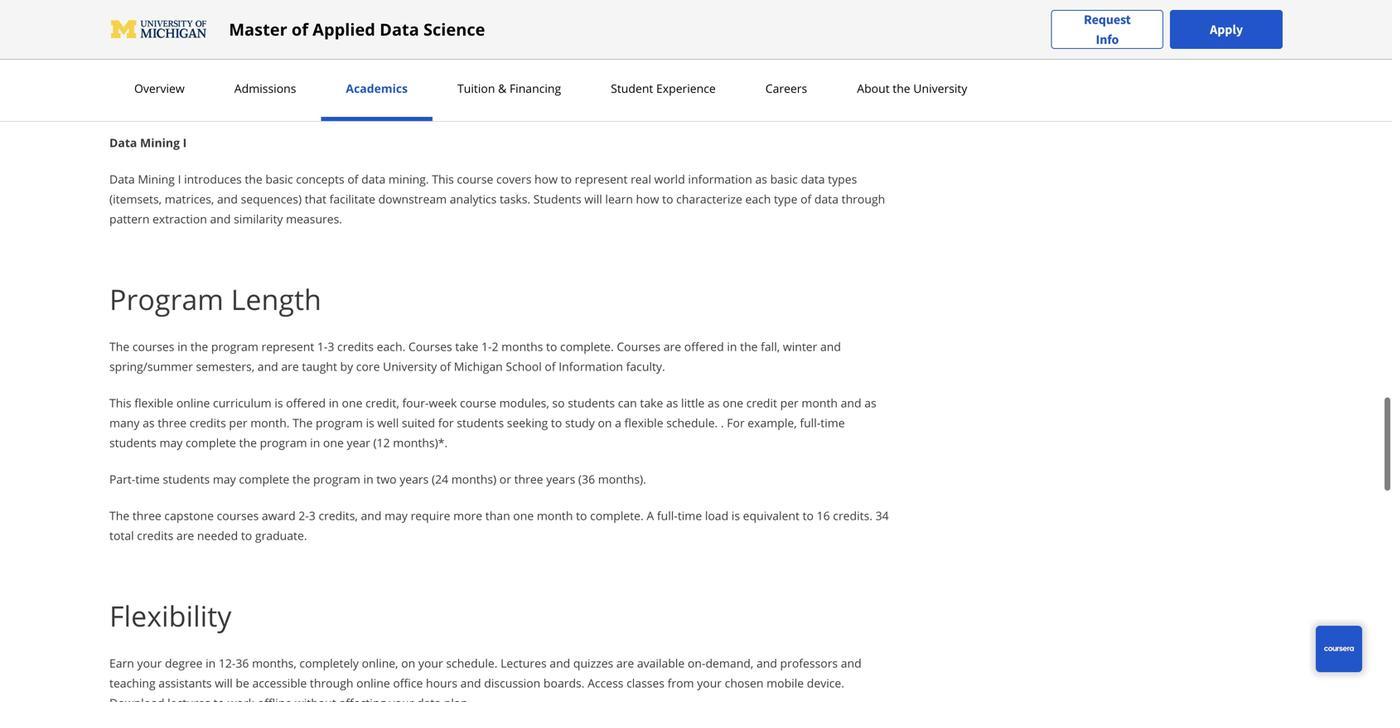 Task type: locate. For each thing, give the bounding box(es) containing it.
1 vertical spatial i
[[178, 171, 181, 187]]

offered down taught
[[286, 395, 326, 411]]

years left (36
[[546, 471, 575, 487]]

tuition & financing link
[[453, 80, 566, 96]]

or
[[500, 471, 511, 487]]

this flexible online curriculum is offered in one credit, four-week course modules, so students can take as little as one credit per month and as many as three credits per month. the program is well suited for students seeking to study on a flexible schedule. . for example, full-time students may complete the program in one year (12 months)*.
[[109, 395, 877, 450]]

how down 'real' on the left top of the page
[[636, 191, 659, 207]]

four-
[[402, 395, 429, 411]]

to inside earn your degree in 12-36 months, completely online, on your schedule. lectures and quizzes are available on-demand, and professors and teaching assistants will be accessible through online office hours and discussion boards. access classes from your chosen mobile device. download lectures to work offline without affecting your data plan.
[[214, 695, 225, 702]]

1 vertical spatial through
[[310, 675, 353, 691]]

years left (24 on the left bottom
[[400, 471, 429, 487]]

0 horizontal spatial on
[[401, 655, 415, 671]]

the for courses
[[109, 508, 129, 523]]

michigan
[[454, 358, 503, 374]]

1 vertical spatial schedule.
[[446, 655, 498, 671]]

flexibility
[[109, 596, 232, 635]]

1 vertical spatial offered
[[286, 395, 326, 411]]

complete. inside the three capstone courses award 2-3 credits, and may require more than one month to complete.  a full-time load is equivalent to 16 credits. 34 total credits are needed to graduate.
[[590, 508, 644, 523]]

2 vertical spatial time
[[678, 508, 702, 523]]

on inside earn your degree in 12-36 months, completely online, on your schedule. lectures and quizzes are available on-demand, and professors and teaching assistants will be accessible through online office hours and discussion boards. access classes from your chosen mobile device. download lectures to work offline without affecting your data plan.
[[401, 655, 415, 671]]

offline
[[258, 695, 292, 702]]

of
[[292, 18, 308, 41], [217, 22, 229, 38], [209, 58, 220, 74], [631, 78, 642, 94], [734, 78, 745, 94], [348, 171, 359, 187], [801, 191, 812, 207], [440, 358, 451, 374], [545, 358, 556, 374]]

1 vertical spatial students
[[534, 191, 582, 207]]

1 vertical spatial the
[[293, 415, 313, 431]]

master
[[229, 18, 287, 41]]

course inside data mining i introduces the basic concepts of data mining. this course covers how to represent real world information as basic data types (itemsets, matrices, and sequences) that facilitate downstream analytics tasks. students will learn how to characterize each type of data through pattern extraction and similarity measures.
[[457, 171, 493, 187]]

2 basic from the left
[[770, 171, 798, 187]]

0 horizontal spatial complete
[[186, 435, 236, 450]]

tuition
[[458, 80, 495, 96]]

2 vertical spatial the
[[109, 508, 129, 523]]

1 vertical spatial month
[[537, 508, 573, 523]]

0 vertical spatial schedule.
[[667, 415, 718, 431]]

basic up type on the top right of the page
[[770, 171, 798, 187]]

1 horizontal spatial this
[[432, 171, 454, 187]]

your up hours
[[418, 655, 443, 671]]

1 horizontal spatial take
[[640, 395, 663, 411]]

credits.
[[833, 508, 873, 523]]

0 horizontal spatial represent
[[261, 339, 314, 354]]

1 horizontal spatial university
[[914, 80, 968, 96]]

0 vertical spatial this
[[432, 171, 454, 187]]

students inside visual exploration of data enables students to identify aggregate patterns within data using the matplotlib library, and learn the challenges associated with exploring and representing data. students will also improve their understanding of the applications of various statistical methods.
[[297, 58, 344, 74]]

data inside visual exploration of data enables students to identify aggregate patterns within data using the matplotlib library, and learn the challenges associated with exploring and representing data. students will also improve their understanding of the applications of various statistical methods.
[[223, 58, 249, 74]]

their
[[520, 78, 546, 94]]

is inside the three capstone courses award 2-3 credits, and may require more than one month to complete.  a full-time load is equivalent to 16 credits. 34 total credits are needed to graduate.
[[732, 508, 740, 523]]

mining for data mining i
[[140, 135, 180, 150]]

this right mining.
[[432, 171, 454, 187]]

the inside the courses in the program represent 1-3 credits each. courses take 1-2 months to complete. courses are offered in the fall, winter and spring/summer semesters, and are taught by core university of michigan school of information faculty.
[[109, 339, 129, 354]]

on-
[[688, 655, 706, 671]]

1 vertical spatial take
[[640, 395, 663, 411]]

0 vertical spatial offered
[[684, 339, 724, 354]]

the inside the three capstone courses award 2-3 credits, and may require more than one month to complete.  a full-time load is equivalent to 16 credits. 34 total credits are needed to graduate.
[[109, 508, 129, 523]]

is right load
[[732, 508, 740, 523]]

0 vertical spatial visual
[[109, 22, 144, 38]]

one right than
[[513, 508, 534, 523]]

to left work
[[214, 695, 225, 702]]

time inside the three capstone courses award 2-3 credits, and may require more than one month to complete.  a full-time load is equivalent to 16 credits. 34 total credits are needed to graduate.
[[678, 508, 702, 523]]

how right covers
[[535, 171, 558, 187]]

1 vertical spatial online
[[357, 675, 390, 691]]

online down semesters,
[[176, 395, 210, 411]]

1 vertical spatial complete.
[[590, 508, 644, 523]]

1 horizontal spatial students
[[534, 191, 582, 207]]

1 vertical spatial full-
[[657, 508, 678, 523]]

improve
[[473, 78, 517, 94]]

this inside this flexible online curriculum is offered in one credit, four-week course modules, so students can take as little as one credit per month and as many as three credits per month. the program is well suited for students seeking to study on a flexible schedule. . for example, full-time students may complete the program in one year (12 months)*.
[[109, 395, 131, 411]]

complete. inside the courses in the program represent 1-3 credits each. courses take 1-2 months to complete. courses are offered in the fall, winter and spring/summer semesters, and are taught by core university of michigan school of information faculty.
[[560, 339, 614, 354]]

0 vertical spatial exploration
[[147, 22, 214, 38]]

1 vertical spatial on
[[401, 655, 415, 671]]

data mining i introduces the basic concepts of data mining. this course covers how to represent real world information as basic data types (itemsets, matrices, and sequences) that facilitate downstream analytics tasks. students will learn how to characterize each type of data through pattern extraction and similarity measures.
[[109, 171, 885, 227]]

academics link
[[341, 80, 413, 96]]

download
[[109, 695, 165, 702]]

than
[[485, 508, 510, 523]]

take inside the courses in the program represent 1-3 credits each. courses take 1-2 months to complete. courses are offered in the fall, winter and spring/summer semesters, and are taught by core university of michigan school of information faculty.
[[455, 339, 479, 354]]

this up many
[[109, 395, 131, 411]]

0 horizontal spatial students
[[376, 78, 424, 94]]

0 vertical spatial the
[[109, 339, 129, 354]]

credits inside the three capstone courses award 2-3 credits, and may require more than one month to complete.  a full-time load is equivalent to 16 credits. 34 total credits are needed to graduate.
[[137, 528, 173, 543]]

1 horizontal spatial courses
[[217, 508, 259, 523]]

month right credit
[[802, 395, 838, 411]]

the down month.
[[239, 435, 257, 450]]

courses up faculty.
[[617, 339, 661, 354]]

through down completely
[[310, 675, 353, 691]]

i for data mining i introduces the basic concepts of data mining. this course covers how to represent real world information as basic data types (itemsets, matrices, and sequences) that facilitate downstream analytics tasks. students will learn how to characterize each type of data through pattern extraction and similarity measures.
[[178, 171, 181, 187]]

exploration inside visual exploration of data enables students to identify aggregate patterns within data using the matplotlib library, and learn the challenges associated with exploring and representing data. students will also improve their understanding of the applications of various statistical methods.
[[144, 58, 206, 74]]

data left using
[[546, 58, 571, 74]]

program inside the courses in the program represent 1-3 credits each. courses take 1-2 months to complete. courses are offered in the fall, winter and spring/summer semesters, and are taught by core university of michigan school of information faculty.
[[211, 339, 258, 354]]

(12
[[373, 435, 390, 450]]

data up identify
[[380, 18, 419, 41]]

the up semesters,
[[191, 339, 208, 354]]

data down types
[[815, 191, 839, 207]]

in down taught
[[329, 395, 339, 411]]

1 horizontal spatial is
[[366, 415, 374, 431]]

may inside this flexible online curriculum is offered in one credit, four-week course modules, so students can take as little as one credit per month and as many as three credits per month. the program is well suited for students seeking to study on a flexible schedule. . for example, full-time students may complete the program in one year (12 months)*.
[[160, 435, 183, 450]]

in up the spring/summer
[[177, 339, 188, 354]]

0 vertical spatial represent
[[575, 171, 628, 187]]

data down hours
[[417, 695, 441, 702]]

discussion
[[484, 675, 541, 691]]

0 vertical spatial three
[[158, 415, 187, 431]]

per up example,
[[780, 395, 799, 411]]

1 vertical spatial mining
[[138, 171, 175, 187]]

0 horizontal spatial month
[[537, 508, 573, 523]]

on inside this flexible online curriculum is offered in one credit, four-week course modules, so students can take as little as one credit per month and as many as three credits per month. the program is well suited for students seeking to study on a flexible schedule. . for example, full-time students may complete the program in one year (12 months)*.
[[598, 415, 612, 431]]

1 horizontal spatial i
[[183, 135, 187, 150]]

take inside this flexible online curriculum is offered in one credit, four-week course modules, so students can take as little as one credit per month and as many as three credits per month. the program is well suited for students seeking to study on a flexible schedule. . for example, full-time students may complete the program in one year (12 months)*.
[[640, 395, 663, 411]]

1 horizontal spatial courses
[[617, 339, 661, 354]]

classes
[[627, 675, 665, 691]]

(36
[[578, 471, 595, 487]]

1 horizontal spatial through
[[842, 191, 885, 207]]

data up "enables"
[[232, 22, 260, 38]]

can
[[618, 395, 637, 411]]

i
[[183, 135, 187, 150], [178, 171, 181, 187]]

mining down methods.
[[140, 135, 180, 150]]

one left the year
[[323, 435, 344, 450]]

introduces
[[184, 171, 242, 187]]

may inside the three capstone courses award 2-3 credits, and may require more than one month to complete.  a full-time load is equivalent to 16 credits. 34 total credits are needed to graduate.
[[385, 508, 408, 523]]

three inside this flexible online curriculum is offered in one credit, four-week course modules, so students can take as little as one credit per month and as many as three credits per month. the program is well suited for students seeking to study on a flexible schedule. . for example, full-time students may complete the program in one year (12 months)*.
[[158, 415, 187, 431]]

(itemsets,
[[109, 191, 162, 207]]

flexible right a
[[625, 415, 664, 431]]

0 horizontal spatial through
[[310, 675, 353, 691]]

1 horizontal spatial time
[[678, 508, 702, 523]]

similarity
[[234, 211, 283, 227]]

program
[[109, 280, 224, 318]]

0 horizontal spatial will
[[215, 675, 233, 691]]

spring/summer
[[109, 358, 193, 374]]

12-
[[219, 655, 236, 671]]

is up month.
[[275, 395, 283, 411]]

credits down curriculum
[[190, 415, 226, 431]]

0 vertical spatial 3
[[328, 339, 334, 354]]

time inside this flexible online curriculum is offered in one credit, four-week course modules, so students can take as little as one credit per month and as many as three credits per month. the program is well suited for students seeking to study on a flexible schedule. . for example, full-time students may complete the program in one year (12 months)*.
[[821, 415, 845, 431]]

complete.
[[560, 339, 614, 354], [590, 508, 644, 523]]

0 horizontal spatial offered
[[286, 395, 326, 411]]

3 inside the three capstone courses award 2-3 credits, and may require more than one month to complete.  a full-time load is equivalent to 16 credits. 34 total credits are needed to graduate.
[[309, 508, 316, 523]]

0 vertical spatial i
[[183, 135, 187, 150]]

fall,
[[761, 339, 780, 354]]

3 left 'credits,'
[[309, 508, 316, 523]]

through inside data mining i introduces the basic concepts of data mining. this course covers how to represent real world information as basic data types (itemsets, matrices, and sequences) that facilitate downstream analytics tasks. students will learn how to characterize each type of data through pattern extraction and similarity measures.
[[842, 191, 885, 207]]

1 horizontal spatial represent
[[575, 171, 628, 187]]

to
[[347, 58, 358, 74], [561, 171, 572, 187], [662, 191, 673, 207], [546, 339, 557, 354], [551, 415, 562, 431], [576, 508, 587, 523], [803, 508, 814, 523], [241, 528, 252, 543], [214, 695, 225, 702]]

1 vertical spatial how
[[636, 191, 659, 207]]

take up the michigan
[[455, 339, 479, 354]]

0 horizontal spatial i
[[178, 171, 181, 187]]

exploration
[[147, 22, 214, 38], [144, 58, 206, 74]]

offered up little
[[684, 339, 724, 354]]

1 horizontal spatial online
[[357, 675, 390, 691]]

overview link
[[129, 80, 190, 96]]

0 horizontal spatial may
[[160, 435, 183, 450]]

by
[[340, 358, 353, 374]]

month inside this flexible online curriculum is offered in one credit, four-week course modules, so students can take as little as one credit per month and as many as three credits per month. the program is well suited for students seeking to study on a flexible schedule. . for example, full-time students may complete the program in one year (12 months)*.
[[802, 395, 838, 411]]

2 horizontal spatial is
[[732, 508, 740, 523]]

0 vertical spatial on
[[598, 415, 612, 431]]

credits inside the courses in the program represent 1-3 credits each. courses take 1-2 months to complete. courses are offered in the fall, winter and spring/summer semesters, and are taught by core university of michigan school of information faculty.
[[337, 339, 374, 354]]

your down on-
[[697, 675, 722, 691]]

36
[[236, 655, 249, 671]]

basic up 'sequences)'
[[266, 171, 293, 187]]

1 vertical spatial complete
[[239, 471, 290, 487]]

i inside data mining i introduces the basic concepts of data mining. this course covers how to represent real world information as basic data types (itemsets, matrices, and sequences) that facilitate downstream analytics tasks. students will learn how to characterize each type of data through pattern extraction and similarity measures.
[[178, 171, 181, 187]]

0 horizontal spatial university
[[383, 358, 437, 374]]

1 horizontal spatial offered
[[684, 339, 724, 354]]

mining up (itemsets, on the top left of the page
[[138, 171, 175, 187]]

program down month.
[[260, 435, 307, 450]]

data for visual exploration of data enables students to identify aggregate patterns within data using the matplotlib library, and learn the challenges associated with exploring and representing data. students will also improve their understanding of the applications of various statistical methods.
[[223, 58, 249, 74]]

pattern
[[109, 211, 150, 227]]

1 vertical spatial 3
[[309, 508, 316, 523]]

0 vertical spatial students
[[376, 78, 424, 94]]

to down (36
[[576, 508, 587, 523]]

complete up award
[[239, 471, 290, 487]]

the right month.
[[293, 415, 313, 431]]

demand,
[[706, 655, 754, 671]]

week
[[429, 395, 457, 411]]

needed
[[197, 528, 238, 543]]

capstone
[[164, 508, 214, 523]]

mining
[[140, 135, 180, 150], [138, 171, 175, 187]]

1 horizontal spatial full-
[[800, 415, 821, 431]]

1 horizontal spatial month
[[802, 395, 838, 411]]

with
[[170, 78, 193, 94]]

three right or
[[514, 471, 543, 487]]

0 vertical spatial learn
[[749, 58, 777, 74]]

hours
[[426, 675, 458, 691]]

visual exploration of data
[[109, 22, 260, 38]]

i up introduces
[[183, 135, 187, 150]]

will inside data mining i introduces the basic concepts of data mining. this course covers how to represent real world information as basic data types (itemsets, matrices, and sequences) that facilitate downstream analytics tasks. students will learn how to characterize each type of data through pattern extraction and similarity measures.
[[585, 191, 602, 207]]

careers
[[766, 80, 807, 96]]

your up teaching
[[137, 655, 162, 671]]

2 horizontal spatial will
[[585, 191, 602, 207]]

analytics
[[450, 191, 497, 207]]

1 vertical spatial visual
[[109, 58, 141, 74]]

is
[[275, 395, 283, 411], [366, 415, 374, 431], [732, 508, 740, 523]]

full- inside this flexible online curriculum is offered in one credit, four-week course modules, so students can take as little as one credit per month and as many as three credits per month. the program is well suited for students seeking to study on a flexible schedule. . for example, full-time students may complete the program in one year (12 months)*.
[[800, 415, 821, 431]]

core
[[356, 358, 380, 374]]

mining inside data mining i introduces the basic concepts of data mining. this course covers how to represent real world information as basic data types (itemsets, matrices, and sequences) that facilitate downstream analytics tasks. students will learn how to characterize each type of data through pattern extraction and similarity measures.
[[138, 171, 175, 187]]

1- up taught
[[317, 339, 328, 354]]

1 1- from the left
[[317, 339, 328, 354]]

identify
[[361, 58, 402, 74]]

schedule. up hours
[[446, 655, 498, 671]]

online inside this flexible online curriculum is offered in one credit, four-week course modules, so students can take as little as one credit per month and as many as three credits per month. the program is well suited for students seeking to study on a flexible schedule. . for example, full-time students may complete the program in one year (12 months)*.
[[176, 395, 210, 411]]

full- right example,
[[800, 415, 821, 431]]

complete. up information
[[560, 339, 614, 354]]

exploration for visual exploration of data enables students to identify aggregate patterns within data using the matplotlib library, and learn the challenges associated with exploring and representing data. students will also improve their understanding of the applications of various statistical methods.
[[144, 58, 206, 74]]

complete inside this flexible online curriculum is offered in one credit, four-week course modules, so students can take as little as one credit per month and as many as three credits per month. the program is well suited for students seeking to study on a flexible schedule. . for example, full-time students may complete the program in one year (12 months)*.
[[186, 435, 236, 450]]

2 vertical spatial credits
[[137, 528, 173, 543]]

data inside data mining i introduces the basic concepts of data mining. this course covers how to represent real world information as basic data types (itemsets, matrices, and sequences) that facilitate downstream analytics tasks. students will learn how to characterize each type of data through pattern extraction and similarity measures.
[[109, 171, 135, 187]]

1 horizontal spatial years
[[546, 471, 575, 487]]

through inside earn your degree in 12-36 months, completely online, on your schedule. lectures and quizzes are available on-demand, and professors and teaching assistants will be accessible through online office hours and discussion boards. access classes from your chosen mobile device. download lectures to work offline without affecting your data plan.
[[310, 675, 353, 691]]

office
[[393, 675, 423, 691]]

1 horizontal spatial flexible
[[625, 415, 664, 431]]

time right example,
[[821, 415, 845, 431]]

on up office
[[401, 655, 415, 671]]

0 horizontal spatial credits
[[137, 528, 173, 543]]

will right tasks.
[[585, 191, 602, 207]]

course inside this flexible online curriculum is offered in one credit, four-week course modules, so students can take as little as one credit per month and as many as three credits per month. the program is well suited for students seeking to study on a flexible schedule. . for example, full-time students may complete the program in one year (12 months)*.
[[460, 395, 496, 411]]

1 vertical spatial this
[[109, 395, 131, 411]]

0 horizontal spatial full-
[[657, 508, 678, 523]]

university down each.
[[383, 358, 437, 374]]

are up access
[[617, 655, 634, 671]]

course for week
[[460, 395, 496, 411]]

part-
[[109, 471, 135, 487]]

courses up 'needed'
[[217, 508, 259, 523]]

per down curriculum
[[229, 415, 247, 431]]

course up "analytics"
[[457, 171, 493, 187]]

online up affecting
[[357, 675, 390, 691]]

extraction
[[153, 211, 207, 227]]

complete. for courses
[[560, 339, 614, 354]]

plan.
[[444, 695, 471, 702]]

1 horizontal spatial how
[[636, 191, 659, 207]]

a
[[647, 508, 654, 523]]

three up total
[[132, 508, 161, 523]]

1 visual from the top
[[109, 22, 144, 38]]

0 vertical spatial online
[[176, 395, 210, 411]]

1 horizontal spatial complete
[[239, 471, 290, 487]]

the three capstone courses award 2-3 credits, and may require more than one month to complete.  a full-time load is equivalent to 16 credits. 34 total credits are needed to graduate.
[[109, 508, 889, 543]]

this inside data mining i introduces the basic concepts of data mining. this course covers how to represent real world information as basic data types (itemsets, matrices, and sequences) that facilitate downstream analytics tasks. students will learn how to characterize each type of data through pattern extraction and similarity measures.
[[432, 171, 454, 187]]

quizzes
[[573, 655, 614, 671]]

0 vertical spatial course
[[457, 171, 493, 187]]

full- right a
[[657, 508, 678, 523]]

3
[[328, 339, 334, 354], [309, 508, 316, 523]]

will down aggregate
[[427, 78, 445, 94]]

available
[[637, 655, 685, 671]]

i up matrices,
[[178, 171, 181, 187]]

represent up taught
[[261, 339, 314, 354]]

16
[[817, 508, 830, 523]]

1 vertical spatial per
[[229, 415, 247, 431]]

months
[[502, 339, 543, 354]]

basic
[[266, 171, 293, 187], [770, 171, 798, 187]]

exploration for visual exploration of data
[[147, 22, 214, 38]]

3 up taught
[[328, 339, 334, 354]]

visual inside visual exploration of data enables students to identify aggregate patterns within data using the matplotlib library, and learn the challenges associated with exploring and representing data. students will also improve their understanding of the applications of various statistical methods.
[[109, 58, 141, 74]]

1 horizontal spatial basic
[[770, 171, 798, 187]]

the for the
[[109, 339, 129, 354]]

0 vertical spatial complete.
[[560, 339, 614, 354]]

flexible
[[134, 395, 173, 411], [625, 415, 664, 431]]

also
[[448, 78, 470, 94]]

0 horizontal spatial take
[[455, 339, 479, 354]]

0 vertical spatial per
[[780, 395, 799, 411]]

part-time students may complete the program in two years (24 months) or three years (36 months).
[[109, 471, 646, 487]]

represent left 'real' on the left top of the page
[[575, 171, 628, 187]]

university right the about
[[914, 80, 968, 96]]

three right many
[[158, 415, 187, 431]]

to right the months
[[546, 339, 557, 354]]

1 vertical spatial time
[[135, 471, 160, 487]]

1 vertical spatial will
[[585, 191, 602, 207]]

2 vertical spatial is
[[732, 508, 740, 523]]

month
[[802, 395, 838, 411], [537, 508, 573, 523]]

will left the be
[[215, 675, 233, 691]]

courses right each.
[[409, 339, 452, 354]]

2 vertical spatial may
[[385, 508, 408, 523]]

patterns
[[461, 58, 507, 74]]

months)
[[452, 471, 497, 487]]

full-
[[800, 415, 821, 431], [657, 508, 678, 523]]

0 vertical spatial take
[[455, 339, 479, 354]]

may
[[160, 435, 183, 450], [213, 471, 236, 487], [385, 508, 408, 523]]

flexible up many
[[134, 395, 173, 411]]

1 horizontal spatial on
[[598, 415, 612, 431]]

1 basic from the left
[[266, 171, 293, 187]]

to right covers
[[561, 171, 572, 187]]

data inside visual exploration of data enables students to identify aggregate patterns within data using the matplotlib library, and learn the challenges associated with exploring and representing data. students will also improve their understanding of the applications of various statistical methods.
[[546, 58, 571, 74]]

1 vertical spatial represent
[[261, 339, 314, 354]]

2 vertical spatial will
[[215, 675, 233, 691]]

information
[[559, 358, 623, 374]]

data up 'exploring' in the left top of the page
[[223, 58, 249, 74]]

length
[[231, 280, 321, 318]]

complete. for a
[[590, 508, 644, 523]]

program up semesters,
[[211, 339, 258, 354]]

mining for data mining i introduces the basic concepts of data mining. this course covers how to represent real world information as basic data types (itemsets, matrices, and sequences) that facilitate downstream analytics tasks. students will learn how to characterize each type of data through pattern extraction and similarity measures.
[[138, 171, 175, 187]]

equivalent
[[743, 508, 800, 523]]

three inside the three capstone courses award 2-3 credits, and may require more than one month to complete.  a full-time load is equivalent to 16 credits. 34 total credits are needed to graduate.
[[132, 508, 161, 523]]

award
[[262, 508, 296, 523]]

0 vertical spatial courses
[[132, 339, 174, 354]]

credits up by
[[337, 339, 374, 354]]

1 vertical spatial learn
[[605, 191, 633, 207]]

the up the spring/summer
[[109, 339, 129, 354]]

course for this
[[457, 171, 493, 187]]

1 vertical spatial university
[[383, 358, 437, 374]]

online inside earn your degree in 12-36 months, completely online, on your schedule. lectures and quizzes are available on-demand, and professors and teaching assistants will be accessible through online office hours and discussion boards. access classes from your chosen mobile device. download lectures to work offline without affecting your data plan.
[[357, 675, 390, 691]]

course right the week
[[460, 395, 496, 411]]

0 horizontal spatial online
[[176, 395, 210, 411]]

0 horizontal spatial 3
[[309, 508, 316, 523]]

0 vertical spatial is
[[275, 395, 283, 411]]

0 horizontal spatial learn
[[605, 191, 633, 207]]

months).
[[598, 471, 646, 487]]

1 vertical spatial is
[[366, 415, 374, 431]]

0 horizontal spatial courses
[[132, 339, 174, 354]]

0 horizontal spatial basic
[[266, 171, 293, 187]]

1- up the michigan
[[482, 339, 492, 354]]

careers link
[[761, 80, 812, 96]]

student
[[611, 80, 653, 96]]

in left 12-
[[206, 655, 216, 671]]

students right tasks.
[[534, 191, 582, 207]]

0 vertical spatial will
[[427, 78, 445, 94]]

your
[[137, 655, 162, 671], [418, 655, 443, 671], [697, 675, 722, 691], [389, 695, 414, 702]]

three
[[158, 415, 187, 431], [514, 471, 543, 487], [132, 508, 161, 523]]

to left 16
[[803, 508, 814, 523]]

is left well
[[366, 415, 374, 431]]

2 visual from the top
[[109, 58, 141, 74]]

request info
[[1084, 11, 1131, 48]]

request
[[1084, 11, 1131, 28]]

2 horizontal spatial may
[[385, 508, 408, 523]]

schedule. down little
[[667, 415, 718, 431]]

0 horizontal spatial this
[[109, 395, 131, 411]]

to up data.
[[347, 58, 358, 74]]

sequences)
[[241, 191, 302, 207]]

0 vertical spatial complete
[[186, 435, 236, 450]]

credits right total
[[137, 528, 173, 543]]



Task type: describe. For each thing, give the bounding box(es) containing it.
program length
[[109, 280, 321, 318]]

data for visual exploration of data
[[232, 22, 260, 38]]

within
[[510, 58, 543, 74]]

tuition & financing
[[458, 80, 561, 96]]

month.
[[250, 415, 290, 431]]

will inside visual exploration of data enables students to identify aggregate patterns within data using the matplotlib library, and learn the challenges associated with exploring and representing data. students will also improve their understanding of the applications of various statistical methods.
[[427, 78, 445, 94]]

credits inside this flexible online curriculum is offered in one credit, four-week course modules, so students can take as little as one credit per month and as many as three credits per month. the program is well suited for students seeking to study on a flexible schedule. . for example, full-time students may complete the program in one year (12 months)*.
[[190, 415, 226, 431]]

2 courses from the left
[[617, 339, 661, 354]]

more
[[453, 508, 482, 523]]

visual exploration of data enables students to identify aggregate patterns within data using the matplotlib library, and learn the challenges associated with exploring and representing data. students will also improve their understanding of the applications of various statistical methods.
[[109, 58, 858, 114]]

students down many
[[109, 435, 157, 450]]

2 years from the left
[[546, 471, 575, 487]]

many
[[109, 415, 140, 431]]

0 vertical spatial university
[[914, 80, 968, 96]]

so
[[552, 395, 565, 411]]

load
[[705, 508, 729, 523]]

2 1- from the left
[[482, 339, 492, 354]]

full- inside the three capstone courses award 2-3 credits, and may require more than one month to complete.  a full-time load is equivalent to 16 credits. 34 total credits are needed to graduate.
[[657, 508, 678, 523]]

admissions
[[234, 80, 296, 96]]

0 horizontal spatial flexible
[[134, 395, 173, 411]]

experience
[[656, 80, 716, 96]]

earn your degree in 12-36 months, completely online, on your schedule. lectures and quizzes are available on-demand, and professors and teaching assistants will be accessible through online office hours and discussion boards. access classes from your chosen mobile device. download lectures to work offline without affecting your data plan.
[[109, 655, 862, 702]]

the inside data mining i introduces the basic concepts of data mining. this course covers how to represent real world information as basic data types (itemsets, matrices, and sequences) that facilitate downstream analytics tasks. students will learn how to characterize each type of data through pattern extraction and similarity measures.
[[245, 171, 263, 187]]

the up 2-
[[293, 471, 310, 487]]

.
[[721, 415, 724, 431]]

each
[[746, 191, 771, 207]]

0 horizontal spatial how
[[535, 171, 558, 187]]

the right using
[[606, 58, 623, 74]]

your down office
[[389, 695, 414, 702]]

student experience link
[[606, 80, 721, 96]]

well
[[377, 415, 399, 431]]

are inside the three capstone courses award 2-3 credits, and may require more than one month to complete.  a full-time load is equivalent to 16 credits. 34 total credits are needed to graduate.
[[176, 528, 194, 543]]

data for master of applied data science
[[380, 18, 419, 41]]

data left types
[[801, 171, 825, 187]]

in inside earn your degree in 12-36 months, completely online, on your schedule. lectures and quizzes are available on-demand, and professors and teaching assistants will be accessible through online office hours and discussion boards. access classes from your chosen mobile device. download lectures to work offline without affecting your data plan.
[[206, 655, 216, 671]]

and inside the three capstone courses award 2-3 credits, and may require more than one month to complete.  a full-time load is equivalent to 16 credits. 34 total credits are needed to graduate.
[[361, 508, 382, 523]]

understanding
[[549, 78, 628, 94]]

graduate.
[[255, 528, 307, 543]]

credit,
[[366, 395, 399, 411]]

university inside the courses in the program represent 1-3 credits each. courses take 1-2 months to complete. courses are offered in the fall, winter and spring/summer semesters, and are taught by core university of michigan school of information faculty.
[[383, 358, 437, 374]]

and inside this flexible online curriculum is offered in one credit, four-week course modules, so students can take as little as one credit per month and as many as three credits per month. the program is well suited for students seeking to study on a flexible schedule. . for example, full-time students may complete the program in one year (12 months)*.
[[841, 395, 862, 411]]

to inside visual exploration of data enables students to identify aggregate patterns within data using the matplotlib library, and learn the challenges associated with exploring and representing data. students will also improve their understanding of the applications of various statistical methods.
[[347, 58, 358, 74]]

to inside the courses in the program represent 1-3 credits each. courses take 1-2 months to complete. courses are offered in the fall, winter and spring/summer semesters, and are taught by core university of michigan school of information faculty.
[[546, 339, 557, 354]]

learn inside visual exploration of data enables students to identify aggregate patterns within data using the matplotlib library, and learn the challenges associated with exploring and representing data. students will also improve their understanding of the applications of various statistical methods.
[[749, 58, 777, 74]]

program up the year
[[316, 415, 363, 431]]

as inside data mining i introduces the basic concepts of data mining. this course covers how to represent real world information as basic data types (itemsets, matrices, and sequences) that facilitate downstream analytics tasks. students will learn how to characterize each type of data through pattern extraction and similarity measures.
[[755, 171, 767, 187]]

(24
[[432, 471, 448, 487]]

1 vertical spatial three
[[514, 471, 543, 487]]

representing
[[273, 78, 343, 94]]

the inside this flexible online curriculum is offered in one credit, four-week course modules, so students can take as little as one credit per month and as many as three credits per month. the program is well suited for students seeking to study on a flexible schedule. . for example, full-time students may complete the program in one year (12 months)*.
[[293, 415, 313, 431]]

courses inside the three capstone courses award 2-3 credits, and may require more than one month to complete.  a full-time load is equivalent to 16 credits. 34 total credits are needed to graduate.
[[217, 508, 259, 523]]

concepts
[[296, 171, 345, 187]]

online,
[[362, 655, 398, 671]]

various
[[748, 78, 788, 94]]

schedule. inside earn your degree in 12-36 months, completely online, on your schedule. lectures and quizzes are available on-demand, and professors and teaching assistants will be accessible through online office hours and discussion boards. access classes from your chosen mobile device. download lectures to work offline without affecting your data plan.
[[446, 655, 498, 671]]

type
[[774, 191, 798, 207]]

about the university
[[857, 80, 968, 96]]

3 inside the courses in the program represent 1-3 credits each. courses take 1-2 months to complete. courses are offered in the fall, winter and spring/summer semesters, and are taught by core university of michigan school of information faculty.
[[328, 339, 334, 354]]

data inside earn your degree in 12-36 months, completely online, on your schedule. lectures and quizzes are available on-demand, and professors and teaching assistants will be accessible through online office hours and discussion boards. access classes from your chosen mobile device. download lectures to work offline without affecting your data plan.
[[417, 695, 441, 702]]

aggregate
[[405, 58, 458, 74]]

a
[[615, 415, 622, 431]]

students up 'capstone'
[[163, 471, 210, 487]]

about
[[857, 80, 890, 96]]

0 horizontal spatial per
[[229, 415, 247, 431]]

2-
[[299, 508, 309, 523]]

schedule. inside this flexible online curriculum is offered in one credit, four-week course modules, so students can take as little as one credit per month and as many as three credits per month. the program is well suited for students seeking to study on a flexible schedule. . for example, full-time students may complete the program in one year (12 months)*.
[[667, 415, 718, 431]]

lectures
[[501, 655, 547, 671]]

are inside earn your degree in 12-36 months, completely online, on your schedule. lectures and quizzes are available on-demand, and professors and teaching assistants will be accessible through online office hours and discussion boards. access classes from your chosen mobile device. download lectures to work offline without affecting your data plan.
[[617, 655, 634, 671]]

in left two
[[363, 471, 374, 487]]

earn
[[109, 655, 134, 671]]

to right 'needed'
[[241, 528, 252, 543]]

study
[[565, 415, 595, 431]]

applications
[[666, 78, 731, 94]]

represent inside the courses in the program represent 1-3 credits each. courses take 1-2 months to complete. courses are offered in the fall, winter and spring/summer semesters, and are taught by core university of michigan school of information faculty.
[[261, 339, 314, 354]]

one left credit,
[[342, 395, 363, 411]]

the courses in the program represent 1-3 credits each. courses take 1-2 months to complete. courses are offered in the fall, winter and spring/summer semesters, and are taught by core university of michigan school of information faculty.
[[109, 339, 841, 374]]

the up careers
[[780, 58, 798, 74]]

the down 'matplotlib'
[[645, 78, 663, 94]]

information
[[688, 171, 752, 187]]

require
[[411, 508, 450, 523]]

1 vertical spatial may
[[213, 471, 236, 487]]

applied
[[313, 18, 375, 41]]

1 courses from the left
[[409, 339, 452, 354]]

financing
[[510, 80, 561, 96]]

example,
[[748, 415, 797, 431]]

i for data mining i
[[183, 135, 187, 150]]

taught
[[302, 358, 337, 374]]

students inside visual exploration of data enables students to identify aggregate patterns within data using the matplotlib library, and learn the challenges associated with exploring and representing data. students will also improve their understanding of the applications of various statistical methods.
[[376, 78, 424, 94]]

data down methods.
[[109, 135, 137, 150]]

are up faculty.
[[664, 339, 681, 354]]

science
[[424, 18, 485, 41]]

teaching
[[109, 675, 156, 691]]

data up facilitate
[[362, 171, 386, 187]]

from
[[668, 675, 694, 691]]

2
[[492, 339, 499, 354]]

university of michigan image
[[109, 16, 209, 43]]

the inside this flexible online curriculum is offered in one credit, four-week course modules, so students can take as little as one credit per month and as many as three credits per month. the program is well suited for students seeking to study on a flexible schedule. . for example, full-time students may complete the program in one year (12 months)*.
[[239, 435, 257, 450]]

be
[[236, 675, 249, 691]]

winter
[[783, 339, 818, 354]]

visual for visual exploration of data enables students to identify aggregate patterns within data using the matplotlib library, and learn the challenges associated with exploring and representing data. students will also improve their understanding of the applications of various statistical methods.
[[109, 58, 141, 74]]

methods.
[[109, 98, 161, 114]]

that
[[305, 191, 327, 207]]

month inside the three capstone courses award 2-3 credits, and may require more than one month to complete.  a full-time load is equivalent to 16 credits. 34 total credits are needed to graduate.
[[537, 508, 573, 523]]

students right for
[[457, 415, 504, 431]]

the right the about
[[893, 80, 911, 96]]

admissions link
[[229, 80, 301, 96]]

without
[[295, 695, 336, 702]]

boards.
[[544, 675, 585, 691]]

about the university link
[[852, 80, 973, 96]]

one inside the three capstone courses award 2-3 credits, and may require more than one month to complete.  a full-time load is equivalent to 16 credits. 34 total credits are needed to graduate.
[[513, 508, 534, 523]]

represent inside data mining i introduces the basic concepts of data mining. this course covers how to represent real world information as basic data types (itemsets, matrices, and sequences) that facilitate downstream analytics tasks. students will learn how to characterize each type of data through pattern extraction and similarity measures.
[[575, 171, 628, 187]]

are left taught
[[281, 358, 299, 374]]

will inside earn your degree in 12-36 months, completely online, on your schedule. lectures and quizzes are available on-demand, and professors and teaching assistants will be accessible through online office hours and discussion boards. access classes from your chosen mobile device. download lectures to work offline without affecting your data plan.
[[215, 675, 233, 691]]

seeking
[[507, 415, 548, 431]]

for
[[438, 415, 454, 431]]

affecting
[[339, 695, 386, 702]]

in left fall,
[[727, 339, 737, 354]]

world
[[654, 171, 685, 187]]

statistical
[[791, 78, 841, 94]]

in left the year
[[310, 435, 320, 450]]

one up for on the right of page
[[723, 395, 744, 411]]

program up 'credits,'
[[313, 471, 360, 487]]

1 vertical spatial flexible
[[625, 415, 664, 431]]

school
[[506, 358, 542, 374]]

overview
[[134, 80, 185, 96]]

visual for visual exploration of data
[[109, 22, 144, 38]]

the left fall,
[[740, 339, 758, 354]]

master of applied data science
[[229, 18, 485, 41]]

year
[[347, 435, 370, 450]]

challenges
[[801, 58, 858, 74]]

total
[[109, 528, 134, 543]]

1 horizontal spatial per
[[780, 395, 799, 411]]

to down world
[[662, 191, 673, 207]]

students up study
[[568, 395, 615, 411]]

degree
[[165, 655, 203, 671]]

semesters,
[[196, 358, 255, 374]]

curriculum
[[213, 395, 272, 411]]

offered inside the courses in the program represent 1-3 credits each. courses take 1-2 months to complete. courses are offered in the fall, winter and spring/summer semesters, and are taught by core university of michigan school of information faculty.
[[684, 339, 724, 354]]

learn inside data mining i introduces the basic concepts of data mining. this course covers how to represent real world information as basic data types (itemsets, matrices, and sequences) that facilitate downstream analytics tasks. students will learn how to characterize each type of data through pattern extraction and similarity measures.
[[605, 191, 633, 207]]

to inside this flexible online curriculum is offered in one credit, four-week course modules, so students can take as little as one credit per month and as many as three credits per month. the program is well suited for students seeking to study on a flexible schedule. . for example, full-time students may complete the program in one year (12 months)*.
[[551, 415, 562, 431]]

each.
[[377, 339, 406, 354]]

courses inside the courses in the program represent 1-3 credits each. courses take 1-2 months to complete. courses are offered in the fall, winter and spring/summer semesters, and are taught by core university of michigan school of information faculty.
[[132, 339, 174, 354]]

0 horizontal spatial is
[[275, 395, 283, 411]]

offered inside this flexible online curriculum is offered in one credit, four-week course modules, so students can take as little as one credit per month and as many as three credits per month. the program is well suited for students seeking to study on a flexible schedule. . for example, full-time students may complete the program in one year (12 months)*.
[[286, 395, 326, 411]]

data.
[[346, 78, 373, 94]]

&
[[498, 80, 507, 96]]

two
[[377, 471, 397, 487]]

work
[[228, 695, 255, 702]]

1 years from the left
[[400, 471, 429, 487]]

students inside data mining i introduces the basic concepts of data mining. this course covers how to represent real world information as basic data types (itemsets, matrices, and sequences) that facilitate downstream analytics tasks. students will learn how to characterize each type of data through pattern extraction and similarity measures.
[[534, 191, 582, 207]]



Task type: vqa. For each thing, say whether or not it's contained in the screenshot.
leftmost Contact
no



